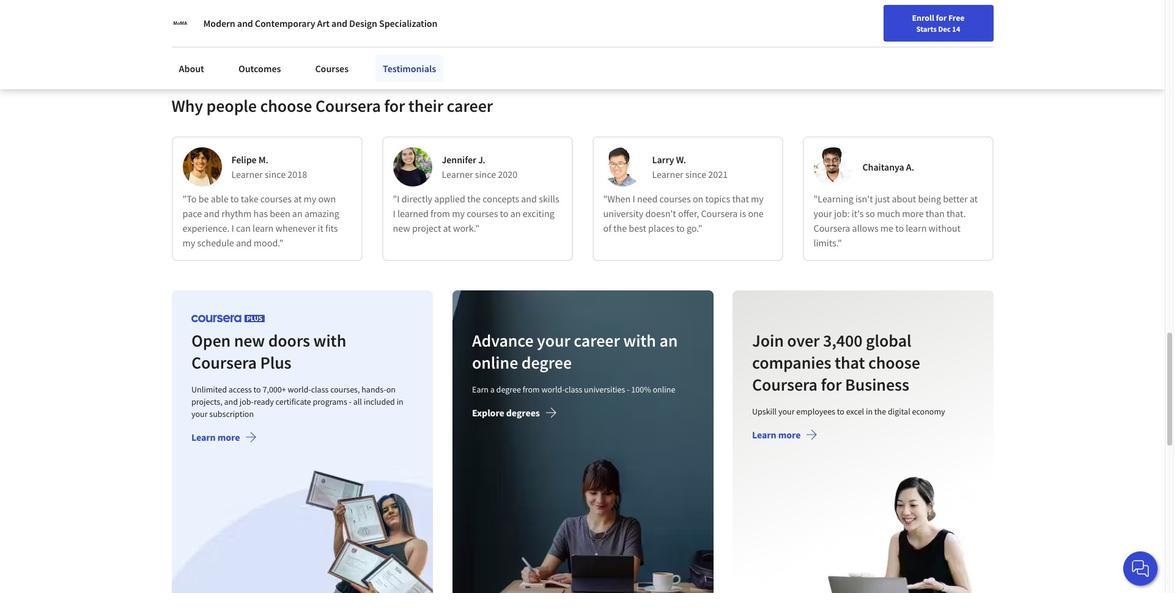 Task type: vqa. For each thing, say whether or not it's contained in the screenshot.


Task type: describe. For each thing, give the bounding box(es) containing it.
to left the 'excel'
[[837, 406, 844, 417]]

( 2,807 ratings )
[[309, 29, 360, 40]]

"when
[[603, 193, 631, 205]]

courses inside "to be able to take courses at my own pace and rhythm has been an amazing experience. i can learn whenever it fits my schedule and mood."
[[260, 193, 292, 205]]

about
[[892, 193, 916, 205]]

job:
[[834, 207, 850, 219]]

to inside unlimited access to 7,000+ world-class courses, hands-on projects, and job-ready certificate programs - all included in your subscription
[[253, 384, 261, 395]]

mood."
[[254, 237, 283, 249]]

english
[[930, 14, 960, 26]]

i inside "to be able to take courses at my own pace and rhythm has been an amazing experience. i can learn whenever it fits my schedule and mood."
[[231, 222, 234, 234]]

at for courses
[[294, 193, 302, 205]]

since for w.
[[685, 168, 706, 180]]

open
[[191, 330, 230, 352]]

coursera plus image
[[191, 314, 264, 322]]

2018
[[288, 168, 307, 180]]

learner for larry
[[652, 168, 683, 180]]

0 horizontal spatial learn
[[191, 431, 215, 443]]

3,400
[[823, 330, 862, 352]]

coursera inside open new doors with coursera plus
[[191, 352, 257, 374]]

0 horizontal spatial more
[[217, 431, 240, 443]]

about
[[179, 62, 204, 75]]

coursera inside "learning isn't just about being better at your job: it's so much more than that. coursera allows me to learn without limits."
[[814, 222, 850, 234]]

testimonials link
[[376, 55, 443, 82]]

i inside ""i directly applied the concepts and skills i learned from my courses to an exciting new project at work.""
[[393, 207, 395, 219]]

programs
[[313, 396, 347, 407]]

fashion
[[194, 9, 235, 24]]

plus
[[260, 352, 291, 374]]

just
[[875, 193, 890, 205]]

1 horizontal spatial in
[[866, 406, 873, 417]]

"learning isn't just about being better at your job: it's so much more than that. coursera allows me to learn without limits."
[[814, 193, 978, 249]]

outcomes link
[[231, 55, 288, 82]]

more inside "learning isn't just about being better at your job: it's so much more than that. coursera allows me to learn without limits."
[[902, 207, 924, 219]]

fits
[[325, 222, 338, 234]]

own
[[318, 193, 336, 205]]

learn for more
[[906, 222, 927, 234]]

learned
[[397, 207, 429, 219]]

work."
[[453, 222, 479, 234]]

upskill your employees to excel in the digital economy
[[752, 406, 945, 417]]

- inside unlimited access to 7,000+ world-class courses, hands-on projects, and job-ready certificate programs - all included in your subscription
[[349, 396, 351, 407]]

much
[[877, 207, 900, 219]]

their
[[408, 95, 443, 117]]

be
[[199, 193, 209, 205]]

has
[[253, 207, 268, 219]]

courses inside "when i need courses on topics that my university doesn't offer, coursera is one of the best places to go."
[[660, 193, 691, 205]]

"learning
[[814, 193, 853, 205]]

2021
[[708, 168, 728, 180]]

1 vertical spatial degree
[[496, 384, 520, 395]]

an inside "to be able to take courses at my own pace and rhythm has been an amazing experience. i can learn whenever it fits my schedule and mood."
[[292, 207, 302, 219]]

to inside "when i need courses on topics that my university doesn't offer, coursera is one of the best places to go."
[[676, 222, 685, 234]]

specialization
[[379, 17, 437, 29]]

ready
[[253, 396, 274, 407]]

coursera inside "when i need courses on topics that my university doesn't offer, coursera is one of the best places to go."
[[701, 207, 738, 219]]

modern
[[203, 17, 235, 29]]

my left own
[[304, 193, 316, 205]]

need
[[637, 193, 658, 205]]

your right upskill
[[778, 406, 795, 417]]

global
[[866, 330, 911, 352]]

open new doors with coursera plus
[[191, 330, 346, 374]]

learner for jennifer
[[442, 168, 473, 180]]

it's
[[852, 207, 864, 219]]

the museum of modern art image
[[172, 15, 189, 32]]

explore degrees
[[472, 407, 539, 419]]

2,807
[[312, 29, 331, 40]]

earn
[[472, 384, 488, 395]]

advance
[[472, 330, 533, 352]]

at for better
[[970, 193, 978, 205]]

of
[[603, 222, 611, 234]]

able
[[211, 193, 228, 205]]

courses link
[[308, 55, 356, 82]]

places
[[648, 222, 674, 234]]

can
[[236, 222, 251, 234]]

take
[[241, 193, 258, 205]]

fashion as design
[[194, 9, 286, 24]]

degrees
[[506, 407, 539, 419]]

0 horizontal spatial for
[[384, 95, 405, 117]]

"to
[[183, 193, 197, 205]]

for inside join over 3,400 global companies that choose coursera for business
[[821, 374, 842, 396]]

an inside advance your career with an online degree
[[659, 330, 677, 352]]

project
[[412, 222, 441, 234]]

is
[[740, 207, 746, 219]]

0 horizontal spatial learn more
[[191, 431, 240, 443]]

jennifer
[[442, 153, 476, 166]]

an inside ""i directly applied the concepts and skills i learned from my courses to an exciting new project at work.""
[[510, 207, 521, 219]]

doors
[[268, 330, 310, 352]]

doesn't
[[645, 207, 676, 219]]

larry
[[652, 153, 674, 166]]

starts
[[916, 24, 937, 34]]

1 horizontal spatial learn more
[[752, 429, 801, 441]]

employees
[[796, 406, 835, 417]]

that inside join over 3,400 global companies that choose coursera for business
[[835, 352, 865, 374]]

with for doors
[[313, 330, 346, 352]]

topics
[[705, 193, 730, 205]]

0 vertical spatial -
[[626, 384, 629, 395]]

0 horizontal spatial design
[[251, 9, 286, 24]]

about link
[[172, 55, 212, 82]]

your inside "learning isn't just about being better at your job: it's so much more than that. coursera allows me to learn without limits."
[[814, 207, 832, 219]]

in inside unlimited access to 7,000+ world-class courses, hands-on projects, and job-ready certificate programs - all included in your subscription
[[396, 396, 403, 407]]

chaitanya a.
[[863, 161, 914, 173]]

0 horizontal spatial learn more link
[[191, 431, 257, 446]]

a
[[490, 384, 494, 395]]

2 horizontal spatial the
[[874, 406, 886, 417]]

being
[[918, 193, 941, 205]]

class for universities
[[564, 384, 582, 395]]

hours
[[248, 29, 268, 40]]

fashion as design link
[[194, 9, 286, 24]]

testimonials
[[383, 62, 436, 75]]

the inside ""i directly applied the concepts and skills i learned from my courses to an exciting new project at work.""
[[467, 193, 481, 205]]

4
[[221, 29, 225, 40]]

directly
[[402, 193, 432, 205]]

new inside open new doors with coursera plus
[[234, 330, 265, 352]]

degree inside advance your career with an online degree
[[521, 352, 571, 374]]

better
[[943, 193, 968, 205]]

projects,
[[191, 396, 222, 407]]

"i directly applied the concepts and skills i learned from my courses to an exciting new project at work."
[[393, 193, 559, 234]]

1 horizontal spatial from
[[522, 384, 539, 395]]

learn for has
[[253, 222, 273, 234]]

allows
[[852, 222, 878, 234]]

shopping cart: 1 item image
[[879, 9, 902, 29]]

a.
[[906, 161, 914, 173]]

skills
[[539, 193, 559, 205]]

over
[[787, 330, 820, 352]]

1 horizontal spatial learn
[[752, 429, 776, 441]]



Task type: locate. For each thing, give the bounding box(es) containing it.
3 learner from the left
[[652, 168, 683, 180]]

0 horizontal spatial with
[[313, 330, 346, 352]]

2 world- from the left
[[541, 384, 564, 395]]

from down applied
[[431, 207, 450, 219]]

- left "100%"
[[626, 384, 629, 395]]

limits."
[[814, 237, 842, 249]]

at right better
[[970, 193, 978, 205]]

companies
[[752, 352, 831, 374]]

1 horizontal spatial online
[[652, 384, 675, 395]]

1 learner from the left
[[231, 168, 263, 180]]

on up included
[[386, 384, 395, 395]]

at inside "to be able to take courses at my own pace and rhythm has been an amazing experience. i can learn whenever it fits my schedule and mood."
[[294, 193, 302, 205]]

that inside "when i need courses on topics that my university doesn't offer, coursera is one of the best places to go."
[[732, 193, 749, 205]]

0 vertical spatial career
[[447, 95, 493, 117]]

online up the a
[[472, 352, 518, 374]]

3 since from the left
[[685, 168, 706, 180]]

choose
[[260, 95, 312, 117], [868, 352, 920, 374]]

1 class from the left
[[311, 384, 328, 395]]

world- for from
[[541, 384, 564, 395]]

with
[[313, 330, 346, 352], [623, 330, 656, 352]]

1 horizontal spatial an
[[510, 207, 521, 219]]

why
[[172, 95, 203, 117]]

0 vertical spatial choose
[[260, 95, 312, 117]]

2 class from the left
[[564, 384, 582, 395]]

learn down "has"
[[253, 222, 273, 234]]

m.
[[258, 153, 268, 166]]

7,000+
[[262, 384, 286, 395]]

1 horizontal spatial on
[[693, 193, 703, 205]]

degree up earn a degree from world-class universities - 100% online
[[521, 352, 571, 374]]

felipe
[[231, 153, 257, 166]]

from inside ""i directly applied the concepts and skills i learned from my courses to an exciting new project at work.""
[[431, 207, 450, 219]]

learn down upskill
[[752, 429, 776, 441]]

1 horizontal spatial since
[[475, 168, 496, 180]]

courses,
[[330, 384, 360, 395]]

on
[[693, 193, 703, 205], [386, 384, 395, 395]]

courses up been at left top
[[260, 193, 292, 205]]

earn a degree from world-class universities - 100% online
[[472, 384, 675, 395]]

learn more down upskill
[[752, 429, 801, 441]]

0 horizontal spatial career
[[447, 95, 493, 117]]

0 horizontal spatial courses
[[260, 193, 292, 205]]

0 horizontal spatial i
[[231, 222, 234, 234]]

new down learned
[[393, 222, 410, 234]]

whenever
[[275, 222, 316, 234]]

coursera inside join over 3,400 global companies that choose coursera for business
[[752, 374, 817, 396]]

an
[[292, 207, 302, 219], [510, 207, 521, 219], [659, 330, 677, 352]]

0 vertical spatial i
[[633, 193, 635, 205]]

2 horizontal spatial i
[[633, 193, 635, 205]]

1 vertical spatial choose
[[868, 352, 920, 374]]

0 horizontal spatial online
[[472, 352, 518, 374]]

enroll
[[912, 12, 934, 23]]

since down j.
[[475, 168, 496, 180]]

0 horizontal spatial at
[[294, 193, 302, 205]]

2020
[[498, 168, 517, 180]]

2 horizontal spatial more
[[902, 207, 924, 219]]

2 learn from the left
[[906, 222, 927, 234]]

learner down jennifer
[[442, 168, 473, 180]]

with right doors
[[313, 330, 346, 352]]

to down concepts
[[500, 207, 508, 219]]

class for courses,
[[311, 384, 328, 395]]

0 horizontal spatial learner
[[231, 168, 263, 180]]

the
[[467, 193, 481, 205], [613, 222, 627, 234], [874, 406, 886, 417]]

1 horizontal spatial that
[[835, 352, 865, 374]]

the right applied
[[467, 193, 481, 205]]

schedule
[[197, 237, 234, 249]]

exciting
[[523, 207, 554, 219]]

world- for 7,000+
[[287, 384, 311, 395]]

isn't
[[855, 193, 873, 205]]

to left go."
[[676, 222, 685, 234]]

w.
[[676, 153, 686, 166]]

career right their
[[447, 95, 493, 117]]

1 learn from the left
[[253, 222, 273, 234]]

as
[[237, 9, 249, 24]]

with for career
[[623, 330, 656, 352]]

1 horizontal spatial world-
[[541, 384, 564, 395]]

since inside felipe m. learner since 2018
[[265, 168, 286, 180]]

1 vertical spatial -
[[349, 396, 351, 407]]

1 horizontal spatial class
[[564, 384, 582, 395]]

in right the 'excel'
[[866, 406, 873, 417]]

been
[[270, 207, 290, 219]]

1 horizontal spatial learn more link
[[752, 429, 818, 443]]

for up dec
[[936, 12, 947, 23]]

0 vertical spatial online
[[472, 352, 518, 374]]

chat with us image
[[1131, 559, 1150, 578]]

economy
[[912, 406, 945, 417]]

and inside unlimited access to 7,000+ world-class courses, hands-on projects, and job-ready certificate programs - all included in your subscription
[[224, 396, 238, 407]]

(
[[309, 29, 312, 40]]

• left the 4.8
[[273, 29, 276, 40]]

1 horizontal spatial for
[[821, 374, 842, 396]]

learn down the than
[[906, 222, 927, 234]]

0 horizontal spatial since
[[265, 168, 286, 180]]

1 vertical spatial i
[[393, 207, 395, 219]]

0 horizontal spatial that
[[732, 193, 749, 205]]

business
[[845, 374, 909, 396]]

and
[[237, 17, 253, 29], [331, 17, 347, 29], [521, 193, 537, 205], [204, 207, 220, 219], [236, 237, 252, 249], [224, 396, 238, 407]]

1 vertical spatial for
[[384, 95, 405, 117]]

1 horizontal spatial learn
[[906, 222, 927, 234]]

since inside larry w. learner since 2021
[[685, 168, 706, 180]]

universities
[[584, 384, 625, 395]]

class left universities
[[564, 384, 582, 395]]

1 horizontal spatial career
[[573, 330, 619, 352]]

1 horizontal spatial new
[[393, 222, 410, 234]]

learn
[[752, 429, 776, 441], [191, 431, 215, 443]]

your inside advance your career with an online degree
[[536, 330, 570, 352]]

your down the "learning
[[814, 207, 832, 219]]

learner inside larry w. learner since 2021
[[652, 168, 683, 180]]

1 since from the left
[[265, 168, 286, 180]]

digital
[[888, 406, 910, 417]]

0 horizontal spatial new
[[234, 330, 265, 352]]

at down '2018'
[[294, 193, 302, 205]]

the inside "when i need courses on topics that my university doesn't offer, coursera is one of the best places to go."
[[613, 222, 627, 234]]

"to be able to take courses at my own pace and rhythm has been an amazing experience. i can learn whenever it fits my schedule and mood."
[[183, 193, 339, 249]]

without
[[929, 222, 961, 234]]

learner for felipe
[[231, 168, 263, 180]]

coursera up limits."
[[814, 222, 850, 234]]

i down "i
[[393, 207, 395, 219]]

0 vertical spatial on
[[693, 193, 703, 205]]

more
[[902, 207, 924, 219], [778, 429, 801, 441], [217, 431, 240, 443]]

enroll for free starts dec 14
[[912, 12, 965, 34]]

1 horizontal spatial design
[[349, 17, 377, 29]]

from up degrees
[[522, 384, 539, 395]]

)
[[357, 29, 360, 40]]

join
[[752, 330, 784, 352]]

my inside ""i directly applied the concepts and skills i learned from my courses to an exciting new project at work.""
[[452, 207, 465, 219]]

learner
[[231, 168, 263, 180], [442, 168, 473, 180], [652, 168, 683, 180]]

2 horizontal spatial courses
[[660, 193, 691, 205]]

1 horizontal spatial •
[[273, 29, 276, 40]]

to up rhythm
[[230, 193, 239, 205]]

my up work."
[[452, 207, 465, 219]]

1 horizontal spatial learner
[[442, 168, 473, 180]]

2 horizontal spatial learner
[[652, 168, 683, 180]]

that left the global
[[835, 352, 865, 374]]

2 since from the left
[[475, 168, 496, 180]]

the left digital
[[874, 406, 886, 417]]

class
[[311, 384, 328, 395], [564, 384, 582, 395]]

learn more link down subscription
[[191, 431, 257, 446]]

more down subscription
[[217, 431, 240, 443]]

1 vertical spatial the
[[613, 222, 627, 234]]

2 with from the left
[[623, 330, 656, 352]]

more down about
[[902, 207, 924, 219]]

coursera up unlimited
[[191, 352, 257, 374]]

amazing
[[304, 207, 339, 219]]

all
[[353, 396, 362, 407]]

0 horizontal spatial world-
[[287, 384, 311, 395]]

excel
[[846, 406, 864, 417]]

1 horizontal spatial courses
[[467, 207, 498, 219]]

courses up work."
[[467, 207, 498, 219]]

for up employees
[[821, 374, 842, 396]]

1 horizontal spatial the
[[613, 222, 627, 234]]

0 horizontal spatial from
[[431, 207, 450, 219]]

hands-
[[361, 384, 386, 395]]

1 horizontal spatial -
[[626, 384, 629, 395]]

2 vertical spatial for
[[821, 374, 842, 396]]

choose down outcomes link
[[260, 95, 312, 117]]

to right me
[[895, 222, 904, 234]]

2 • from the left
[[273, 29, 276, 40]]

learner inside 'jennifer j. learner since 2020'
[[442, 168, 473, 180]]

2 vertical spatial the
[[874, 406, 886, 417]]

new
[[393, 222, 410, 234], [234, 330, 265, 352]]

learn inside "to be able to take courses at my own pace and rhythm has been an amazing experience. i can learn whenever it fits my schedule and mood."
[[253, 222, 273, 234]]

and inside ""i directly applied the concepts and skills i learned from my courses to an exciting new project at work.""
[[521, 193, 537, 205]]

0 horizontal spatial an
[[292, 207, 302, 219]]

0 vertical spatial the
[[467, 193, 481, 205]]

university
[[603, 207, 643, 219]]

learn more
[[752, 429, 801, 441], [191, 431, 240, 443]]

degree
[[521, 352, 571, 374], [496, 384, 520, 395]]

i
[[633, 193, 635, 205], [393, 207, 395, 219], [231, 222, 234, 234]]

for inside enroll for free starts dec 14
[[936, 12, 947, 23]]

0 horizontal spatial •
[[230, 29, 233, 40]]

concepts
[[483, 193, 519, 205]]

course 4 • 20 hours •
[[194, 29, 276, 40]]

jennifer j. learner since 2020
[[442, 153, 517, 180]]

learn more link down upskill
[[752, 429, 818, 443]]

learner down the larry
[[652, 168, 683, 180]]

since for j.
[[475, 168, 496, 180]]

0 horizontal spatial class
[[311, 384, 328, 395]]

from
[[431, 207, 450, 219], [522, 384, 539, 395]]

world- up 'certificate' on the bottom left
[[287, 384, 311, 395]]

1 vertical spatial career
[[573, 330, 619, 352]]

2 horizontal spatial since
[[685, 168, 706, 180]]

0 horizontal spatial -
[[349, 396, 351, 407]]

1 horizontal spatial i
[[393, 207, 395, 219]]

100%
[[631, 384, 651, 395]]

• right 4 on the left top
[[230, 29, 233, 40]]

ratings
[[333, 29, 357, 40]]

career up universities
[[573, 330, 619, 352]]

1 horizontal spatial at
[[443, 222, 451, 234]]

coursera down courses
[[315, 95, 381, 117]]

for left their
[[384, 95, 405, 117]]

modern and contemporary art and design specialization
[[203, 17, 437, 29]]

1 vertical spatial that
[[835, 352, 865, 374]]

learn inside "learning isn't just about being better at your job: it's so much more than that. coursera allows me to learn without limits."
[[906, 222, 927, 234]]

1 vertical spatial new
[[234, 330, 265, 352]]

2 horizontal spatial at
[[970, 193, 978, 205]]

learner inside felipe m. learner since 2018
[[231, 168, 263, 180]]

why people choose coursera for their career
[[172, 95, 493, 117]]

1 vertical spatial from
[[522, 384, 539, 395]]

i left need on the right top of the page
[[633, 193, 635, 205]]

2 horizontal spatial an
[[659, 330, 677, 352]]

the right of
[[613, 222, 627, 234]]

to up ready
[[253, 384, 261, 395]]

in right included
[[396, 396, 403, 407]]

it
[[318, 222, 323, 234]]

people
[[206, 95, 257, 117]]

your down projects,
[[191, 408, 207, 419]]

new down coursera plus image
[[234, 330, 265, 352]]

at inside "learning isn't just about being better at your job: it's so much more than that. coursera allows me to learn without limits."
[[970, 193, 978, 205]]

1 horizontal spatial more
[[778, 429, 801, 441]]

0 horizontal spatial the
[[467, 193, 481, 205]]

1 vertical spatial online
[[652, 384, 675, 395]]

2 horizontal spatial for
[[936, 12, 947, 23]]

with up "100%"
[[623, 330, 656, 352]]

since for m.
[[265, 168, 286, 180]]

0 vertical spatial degree
[[521, 352, 571, 374]]

"when i need courses on topics that my university doesn't offer, coursera is one of the best places to go."
[[603, 193, 764, 234]]

your right advance
[[536, 330, 570, 352]]

20
[[237, 29, 246, 40]]

to inside "learning isn't just about being better at your job: it's so much more than that. coursera allows me to learn without limits."
[[895, 222, 904, 234]]

courses
[[315, 62, 349, 75]]

0 horizontal spatial choose
[[260, 95, 312, 117]]

"i
[[393, 193, 400, 205]]

online inside advance your career with an online degree
[[472, 352, 518, 374]]

on up offer,
[[693, 193, 703, 205]]

1 horizontal spatial choose
[[868, 352, 920, 374]]

career inside advance your career with an online degree
[[573, 330, 619, 352]]

your inside unlimited access to 7,000+ world-class courses, hands-on projects, and job-ready certificate programs - all included in your subscription
[[191, 408, 207, 419]]

on inside "when i need courses on topics that my university doesn't offer, coursera is one of the best places to go."
[[693, 193, 703, 205]]

- left all
[[349, 396, 351, 407]]

-
[[626, 384, 629, 395], [349, 396, 351, 407]]

coursera down topics
[[701, 207, 738, 219]]

learn down projects,
[[191, 431, 215, 443]]

at inside ""i directly applied the concepts and skills i learned from my courses to an exciting new project at work.""
[[443, 222, 451, 234]]

degree right the a
[[496, 384, 520, 395]]

0 horizontal spatial on
[[386, 384, 395, 395]]

0 vertical spatial from
[[431, 207, 450, 219]]

0 vertical spatial for
[[936, 12, 947, 23]]

rhythm
[[221, 207, 252, 219]]

None search field
[[174, 8, 468, 32]]

design
[[251, 9, 286, 24], [349, 17, 377, 29]]

applied
[[434, 193, 465, 205]]

coursera up upskill
[[752, 374, 817, 396]]

choose up digital
[[868, 352, 920, 374]]

new inside ""i directly applied the concepts and skills i learned from my courses to an exciting new project at work.""
[[393, 222, 410, 234]]

to inside ""i directly applied the concepts and skills i learned from my courses to an exciting new project at work.""
[[500, 207, 508, 219]]

1 vertical spatial on
[[386, 384, 395, 395]]

0 vertical spatial new
[[393, 222, 410, 234]]

learn
[[253, 222, 273, 234], [906, 222, 927, 234]]

chaitanya
[[863, 161, 904, 173]]

for
[[936, 12, 947, 23], [384, 95, 405, 117], [821, 374, 842, 396]]

choose inside join over 3,400 global companies that choose coursera for business
[[868, 352, 920, 374]]

0 horizontal spatial in
[[396, 396, 403, 407]]

online right "100%"
[[652, 384, 675, 395]]

since inside 'jennifer j. learner since 2020'
[[475, 168, 496, 180]]

1 world- from the left
[[287, 384, 311, 395]]

0 vertical spatial that
[[732, 193, 749, 205]]

world- down advance your career with an online degree
[[541, 384, 564, 395]]

since
[[265, 168, 286, 180], [475, 168, 496, 180], [685, 168, 706, 180]]

since down m.
[[265, 168, 286, 180]]

1 with from the left
[[313, 330, 346, 352]]

experience.
[[183, 222, 230, 234]]

1 • from the left
[[230, 29, 233, 40]]

i inside "when i need courses on topics that my university doesn't offer, coursera is one of the best places to go."
[[633, 193, 635, 205]]

on inside unlimited access to 7,000+ world-class courses, hands-on projects, and job-ready certificate programs - all included in your subscription
[[386, 384, 395, 395]]

my down experience.
[[183, 237, 195, 249]]

my up the one
[[751, 193, 764, 205]]

since down w.
[[685, 168, 706, 180]]

courses inside ""i directly applied the concepts and skills i learned from my courses to an exciting new project at work.""
[[467, 207, 498, 219]]

outcomes
[[238, 62, 281, 75]]

my inside "when i need courses on topics that my university doesn't offer, coursera is one of the best places to go."
[[751, 193, 764, 205]]

design up hours
[[251, 9, 286, 24]]

that up is
[[732, 193, 749, 205]]

1 horizontal spatial with
[[623, 330, 656, 352]]

i left can
[[231, 222, 234, 234]]

2 learner from the left
[[442, 168, 473, 180]]

class up "programs"
[[311, 384, 328, 395]]

courses up offer,
[[660, 193, 691, 205]]

more down employees
[[778, 429, 801, 441]]

learner down felipe
[[231, 168, 263, 180]]

at left work."
[[443, 222, 451, 234]]

larry w. learner since 2021
[[652, 153, 728, 180]]

world- inside unlimited access to 7,000+ world-class courses, hands-on projects, and job-ready certificate programs - all included in your subscription
[[287, 384, 311, 395]]

explore
[[472, 407, 504, 419]]

to inside "to be able to take courses at my own pace and rhythm has been an amazing experience. i can learn whenever it fits my schedule and mood."
[[230, 193, 239, 205]]

subscription
[[209, 408, 254, 419]]

with inside open new doors with coursera plus
[[313, 330, 346, 352]]

j.
[[478, 153, 485, 166]]

learn more down subscription
[[191, 431, 240, 443]]

design right art at the left top of the page
[[349, 17, 377, 29]]

with inside advance your career with an online degree
[[623, 330, 656, 352]]

0 horizontal spatial learn
[[253, 222, 273, 234]]

learn more link
[[752, 429, 818, 443], [191, 431, 257, 446]]

2 vertical spatial i
[[231, 222, 234, 234]]

class inside unlimited access to 7,000+ world-class courses, hands-on projects, and job-ready certificate programs - all included in your subscription
[[311, 384, 328, 395]]



